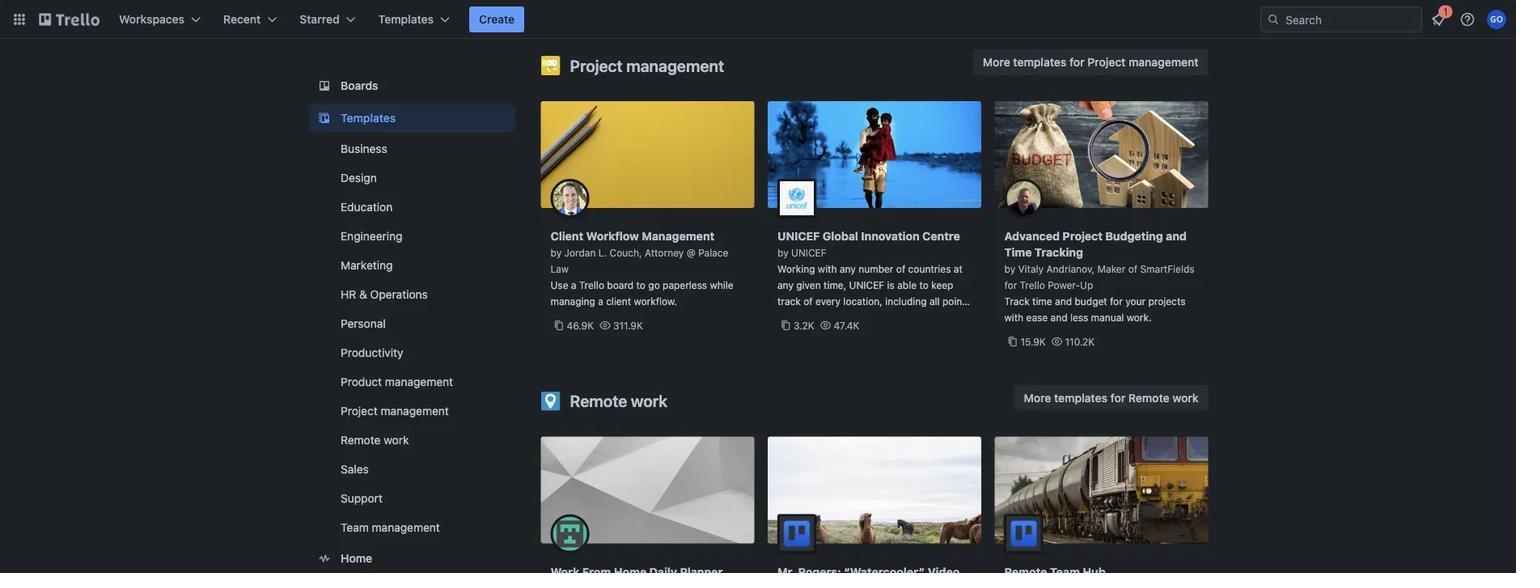 Task type: describe. For each thing, give the bounding box(es) containing it.
all
[[930, 295, 940, 307]]

client workflow management by jordan l. couch, attorney @ palace law use a trello board to go paperless while managing a client workflow.
[[551, 229, 734, 307]]

project inside more templates for project management button
[[1088, 55, 1126, 69]]

home
[[340, 552, 372, 565]]

0 horizontal spatial project management
[[340, 404, 449, 418]]

jordan
[[565, 247, 596, 258]]

311.9k
[[613, 320, 643, 331]]

2 trello team image from the left
[[1005, 514, 1044, 553]]

andrianov,
[[1047, 263, 1095, 274]]

remote work icon image
[[541, 391, 561, 411]]

your
[[1126, 295, 1146, 307]]

palace
[[699, 247, 729, 258]]

1 vertical spatial any
[[778, 279, 794, 291]]

templates inside dropdown button
[[379, 13, 434, 26]]

design
[[340, 171, 377, 185]]

vitaly andrianov, maker of smartfields for trello power-up image
[[1005, 179, 1044, 218]]

by inside client workflow management by jordan l. couch, attorney @ palace law use a trello board to go paperless while managing a client workflow.
[[551, 247, 562, 258]]

more templates for project management
[[983, 55, 1199, 69]]

management for product management link
[[385, 375, 453, 389]]

marketing link
[[308, 253, 515, 278]]

1 trello team image from the left
[[778, 514, 817, 553]]

dedicated
[[792, 328, 838, 339]]

starred button
[[290, 6, 366, 32]]

create
[[479, 13, 515, 26]]

create button
[[469, 6, 525, 32]]

location,
[[844, 295, 883, 307]]

number
[[859, 263, 894, 274]]

business link
[[308, 136, 515, 162]]

workspaces button
[[109, 6, 210, 32]]

0 horizontal spatial work
[[383, 433, 409, 447]]

smartfields
[[1141, 263, 1195, 274]]

management for project management link at the left of the page
[[380, 404, 449, 418]]

by inside unicef global innovation centre by unicef working with any number of countries at any given time, unicef is able to keep track of every location, including all points of contact and every important document, on dedicated trello boards.
[[778, 247, 789, 258]]

operations
[[370, 288, 428, 301]]

global
[[823, 229, 859, 243]]

templates link
[[308, 104, 515, 133]]

at
[[954, 263, 963, 274]]

boards.
[[868, 328, 903, 339]]

management for team management link
[[372, 521, 440, 534]]

template board image
[[314, 108, 334, 128]]

workspaces
[[119, 13, 185, 26]]

of up able on the right of the page
[[897, 263, 906, 274]]

1 vertical spatial templates
[[340, 111, 396, 125]]

templates button
[[369, 6, 460, 32]]

use
[[551, 279, 569, 291]]

ease
[[1027, 312, 1048, 323]]

education
[[340, 200, 392, 214]]

board
[[607, 279, 634, 291]]

productivity link
[[308, 340, 515, 366]]

more templates for project management button
[[974, 49, 1209, 75]]

1 horizontal spatial project management
[[570, 56, 725, 75]]

15.9k
[[1021, 336, 1046, 347]]

more templates for remote work button
[[1015, 385, 1209, 411]]

3.2k
[[794, 320, 815, 331]]

1 horizontal spatial remote
[[570, 391, 628, 410]]

jordan l. couch, attorney @ palace law image
[[551, 179, 590, 218]]

track
[[778, 295, 801, 307]]

1 vertical spatial unicef
[[792, 247, 827, 258]]

client
[[551, 229, 584, 243]]

on
[[778, 328, 789, 339]]

&
[[359, 288, 367, 301]]

0 vertical spatial remote work
[[570, 391, 668, 410]]

home link
[[308, 544, 515, 573]]

marketing
[[340, 259, 393, 272]]

innovation
[[862, 229, 920, 243]]

contact
[[790, 312, 825, 323]]

up
[[1081, 279, 1094, 291]]

less
[[1071, 312, 1089, 323]]

management
[[642, 229, 715, 243]]

trello for time
[[1020, 279, 1046, 291]]

hr & operations
[[340, 288, 428, 301]]

points
[[943, 295, 971, 307]]

design link
[[308, 165, 515, 191]]

project management link
[[308, 398, 515, 424]]

keep
[[932, 279, 954, 291]]

1 vertical spatial remote work
[[340, 433, 409, 447]]

board image
[[314, 76, 334, 96]]

with inside 'advanced project budgeting and time tracking by vitaly andrianov, maker of smartfields for trello power-up track time and budget for your projects with ease and less manual work.'
[[1005, 312, 1024, 323]]

team management link
[[308, 515, 515, 541]]

workflow
[[586, 229, 639, 243]]

110.2k
[[1066, 336, 1095, 347]]

project management icon image
[[541, 56, 561, 75]]

2 vertical spatial unicef
[[850, 279, 885, 291]]

@
[[687, 247, 696, 258]]

able
[[898, 279, 917, 291]]

budgeting
[[1106, 229, 1164, 243]]

centre
[[923, 229, 961, 243]]

0 vertical spatial unicef
[[778, 229, 820, 243]]

paperless
[[663, 279, 708, 291]]

advanced
[[1005, 229, 1060, 243]]

0 vertical spatial any
[[840, 263, 856, 274]]

boards
[[340, 79, 378, 92]]

0 vertical spatial a
[[571, 279, 577, 291]]

project inside project management link
[[340, 404, 377, 418]]

managing
[[551, 295, 596, 307]]

is
[[888, 279, 895, 291]]



Task type: locate. For each thing, give the bounding box(es) containing it.
tracking
[[1035, 246, 1084, 259]]

1 horizontal spatial trello
[[840, 328, 866, 339]]

business
[[340, 142, 387, 155]]

project inside 'advanced project budgeting and time tracking by vitaly andrianov, maker of smartfields for trello power-up track time and budget for your projects with ease and less manual work.'
[[1063, 229, 1103, 243]]

by up law
[[551, 247, 562, 258]]

open information menu image
[[1460, 11, 1476, 28]]

advanced project budgeting and time tracking by vitaly andrianov, maker of smartfields for trello power-up track time and budget for your projects with ease and less manual work.
[[1005, 229, 1195, 323]]

track
[[1005, 295, 1030, 307]]

1 vertical spatial project management
[[340, 404, 449, 418]]

0 horizontal spatial every
[[816, 295, 841, 307]]

1 horizontal spatial any
[[840, 263, 856, 274]]

to left "go"
[[637, 279, 646, 291]]

1 horizontal spatial by
[[778, 247, 789, 258]]

templates for work
[[1055, 391, 1108, 404]]

more inside button
[[983, 55, 1011, 69]]

1 notification image
[[1429, 10, 1449, 29]]

trello inside unicef global innovation centre by unicef working with any number of countries at any given time, unicef is able to keep track of every location, including all points of contact and every important document, on dedicated trello boards.
[[840, 328, 866, 339]]

trello team image
[[778, 514, 817, 553], [1005, 514, 1044, 553]]

countries
[[909, 263, 951, 274]]

and down power-
[[1055, 295, 1072, 307]]

law
[[551, 263, 569, 274]]

templates
[[379, 13, 434, 26], [340, 111, 396, 125]]

budget
[[1075, 295, 1108, 307]]

Search field
[[1280, 7, 1422, 32]]

0 vertical spatial more
[[983, 55, 1011, 69]]

maker
[[1098, 263, 1126, 274]]

unicef
[[778, 229, 820, 243], [792, 247, 827, 258], [850, 279, 885, 291]]

0 vertical spatial templates
[[379, 13, 434, 26]]

remote down work.
[[1129, 391, 1170, 404]]

2 horizontal spatial trello
[[1020, 279, 1046, 291]]

templates up boards link
[[379, 13, 434, 26]]

by down time
[[1005, 263, 1016, 274]]

1 horizontal spatial remote work
[[570, 391, 668, 410]]

project
[[1088, 55, 1126, 69], [570, 56, 623, 75], [1063, 229, 1103, 243], [340, 404, 377, 418]]

1 horizontal spatial trello team image
[[1005, 514, 1044, 553]]

trello inside 'advanced project budgeting and time tracking by vitaly andrianov, maker of smartfields for trello power-up track time and budget for your projects with ease and less manual work.'
[[1020, 279, 1046, 291]]

1 horizontal spatial a
[[598, 295, 604, 307]]

47.4k
[[834, 320, 860, 331]]

with down track
[[1005, 312, 1024, 323]]

client
[[606, 295, 631, 307]]

important
[[875, 312, 919, 323]]

team management
[[340, 521, 440, 534]]

workflow.
[[634, 295, 677, 307]]

engineering
[[340, 229, 402, 243]]

remote up sales
[[340, 433, 380, 447]]

remote work link
[[308, 427, 515, 453]]

vitaly
[[1019, 263, 1044, 274]]

to inside unicef global innovation centre by unicef working with any number of countries at any given time, unicef is able to keep track of every location, including all points of contact and every important document, on dedicated trello boards.
[[920, 279, 929, 291]]

sales
[[340, 463, 368, 476]]

and inside unicef global innovation centre by unicef working with any number of countries at any given time, unicef is able to keep track of every location, including all points of contact and every important document, on dedicated trello boards.
[[827, 312, 844, 323]]

projects
[[1149, 295, 1186, 307]]

a right use
[[571, 279, 577, 291]]

1 vertical spatial with
[[1005, 312, 1024, 323]]

recent
[[223, 13, 261, 26]]

1 vertical spatial a
[[598, 295, 604, 307]]

time
[[1005, 246, 1032, 259]]

given
[[797, 279, 821, 291]]

any up track
[[778, 279, 794, 291]]

0 horizontal spatial a
[[571, 279, 577, 291]]

more for project management
[[983, 55, 1011, 69]]

2 to from the left
[[920, 279, 929, 291]]

product management
[[340, 375, 453, 389]]

0 horizontal spatial trello team image
[[778, 514, 817, 553]]

every down time,
[[816, 295, 841, 307]]

and left less
[[1051, 312, 1068, 323]]

product management link
[[308, 369, 515, 395]]

team
[[340, 521, 369, 534]]

support
[[340, 492, 382, 505]]

for inside button
[[1070, 55, 1085, 69]]

work.
[[1127, 312, 1152, 323]]

primary element
[[0, 0, 1517, 39]]

more templates for remote work
[[1024, 391, 1199, 404]]

1 horizontal spatial every
[[847, 312, 872, 323]]

1 vertical spatial every
[[847, 312, 872, 323]]

trello down vitaly
[[1020, 279, 1046, 291]]

for inside 'button'
[[1111, 391, 1126, 404]]

education link
[[308, 194, 515, 220]]

couch,
[[610, 247, 642, 258]]

document,
[[922, 312, 971, 323]]

remote inside 'button'
[[1129, 391, 1170, 404]]

home image
[[314, 549, 334, 568]]

templates for management
[[1014, 55, 1067, 69]]

46.9k
[[567, 320, 594, 331]]

work
[[1173, 391, 1199, 404], [631, 391, 668, 410], [383, 433, 409, 447]]

attorney
[[645, 247, 684, 258]]

1 to from the left
[[637, 279, 646, 291]]

trello inside client workflow management by jordan l. couch, attorney @ palace law use a trello board to go paperless while managing a client workflow.
[[579, 279, 605, 291]]

any up time,
[[840, 263, 856, 274]]

sales link
[[308, 457, 515, 482]]

remote work
[[570, 391, 668, 410], [340, 433, 409, 447]]

by up working
[[778, 247, 789, 258]]

0 vertical spatial every
[[816, 295, 841, 307]]

0 horizontal spatial remote
[[340, 433, 380, 447]]

1 horizontal spatial more
[[1024, 391, 1052, 404]]

of down given on the right of page
[[804, 295, 813, 307]]

0 horizontal spatial trello
[[579, 279, 605, 291]]

power-
[[1048, 279, 1081, 291]]

more for remote work
[[1024, 391, 1052, 404]]

by
[[551, 247, 562, 258], [778, 247, 789, 258], [1005, 263, 1016, 274]]

including
[[886, 295, 927, 307]]

a left client
[[598, 295, 604, 307]]

engineering link
[[308, 223, 515, 249]]

personal
[[340, 317, 385, 330]]

time
[[1033, 295, 1053, 307]]

2 horizontal spatial by
[[1005, 263, 1016, 274]]

search image
[[1268, 13, 1280, 26]]

and
[[1166, 229, 1187, 243], [1055, 295, 1072, 307], [827, 312, 844, 323], [1051, 312, 1068, 323]]

of up on
[[778, 312, 787, 323]]

0 horizontal spatial with
[[818, 263, 837, 274]]

trello
[[579, 279, 605, 291], [1020, 279, 1046, 291], [840, 328, 866, 339]]

1 horizontal spatial with
[[1005, 312, 1024, 323]]

2 horizontal spatial work
[[1173, 391, 1199, 404]]

support link
[[308, 486, 515, 512]]

for
[[1070, 55, 1085, 69], [1005, 279, 1018, 291], [1111, 295, 1123, 307], [1111, 391, 1126, 404]]

and up dedicated
[[827, 312, 844, 323]]

1 vertical spatial templates
[[1055, 391, 1108, 404]]

back to home image
[[39, 6, 100, 32]]

by inside 'advanced project budgeting and time tracking by vitaly andrianov, maker of smartfields for trello power-up track time and budget for your projects with ease and less manual work.'
[[1005, 263, 1016, 274]]

0 vertical spatial project management
[[570, 56, 725, 75]]

1 horizontal spatial work
[[631, 391, 668, 410]]

while
[[710, 279, 734, 291]]

management
[[1129, 55, 1199, 69], [627, 56, 725, 75], [385, 375, 453, 389], [380, 404, 449, 418], [372, 521, 440, 534]]

0 vertical spatial with
[[818, 263, 837, 274]]

more inside 'button'
[[1024, 391, 1052, 404]]

0 horizontal spatial remote work
[[340, 433, 409, 447]]

remote work right remote work icon
[[570, 391, 668, 410]]

work inside 'button'
[[1173, 391, 1199, 404]]

hr & operations link
[[308, 282, 515, 308]]

gary orlando (garyorlando) image
[[1488, 10, 1507, 29]]

remote right remote work icon
[[570, 391, 628, 410]]

0 vertical spatial templates
[[1014, 55, 1067, 69]]

personal link
[[308, 311, 515, 337]]

templates inside 'button'
[[1055, 391, 1108, 404]]

trello up managing
[[579, 279, 605, 291]]

1 horizontal spatial to
[[920, 279, 929, 291]]

starred
[[300, 13, 340, 26]]

remote work up sales
[[340, 433, 409, 447]]

trello left boards.
[[840, 328, 866, 339]]

go
[[649, 279, 660, 291]]

recent button
[[214, 6, 287, 32]]

of right maker on the top of the page
[[1129, 263, 1138, 274]]

trello for jordan
[[579, 279, 605, 291]]

0 horizontal spatial by
[[551, 247, 562, 258]]

any
[[840, 263, 856, 274], [778, 279, 794, 291]]

unicef image
[[778, 179, 817, 218]]

1 vertical spatial more
[[1024, 391, 1052, 404]]

and up smartfields
[[1166, 229, 1187, 243]]

project management
[[570, 56, 725, 75], [340, 404, 449, 418]]

working
[[778, 263, 815, 274]]

2 horizontal spatial remote
[[1129, 391, 1170, 404]]

unicef global innovation centre by unicef working with any number of countries at any given time, unicef is able to keep track of every location, including all points of contact and every important document, on dedicated trello boards.
[[778, 229, 971, 339]]

templates up business
[[340, 111, 396, 125]]

sarah costello @ talenthub image
[[551, 514, 590, 553]]

0 horizontal spatial to
[[637, 279, 646, 291]]

templates inside button
[[1014, 55, 1067, 69]]

product
[[340, 375, 382, 389]]

every down location,
[[847, 312, 872, 323]]

management inside button
[[1129, 55, 1199, 69]]

with inside unicef global innovation centre by unicef working with any number of countries at any given time, unicef is able to keep track of every location, including all points of contact and every important document, on dedicated trello boards.
[[818, 263, 837, 274]]

manual
[[1092, 312, 1125, 323]]

time,
[[824, 279, 847, 291]]

0 horizontal spatial more
[[983, 55, 1011, 69]]

of inside 'advanced project budgeting and time tracking by vitaly andrianov, maker of smartfields for trello power-up track time and budget for your projects with ease and less manual work.'
[[1129, 263, 1138, 274]]

to right able on the right of the page
[[920, 279, 929, 291]]

0 horizontal spatial any
[[778, 279, 794, 291]]

to inside client workflow management by jordan l. couch, attorney @ palace law use a trello board to go paperless while managing a client workflow.
[[637, 279, 646, 291]]

boards link
[[308, 71, 515, 100]]

with up time,
[[818, 263, 837, 274]]



Task type: vqa. For each thing, say whether or not it's contained in the screenshot.


